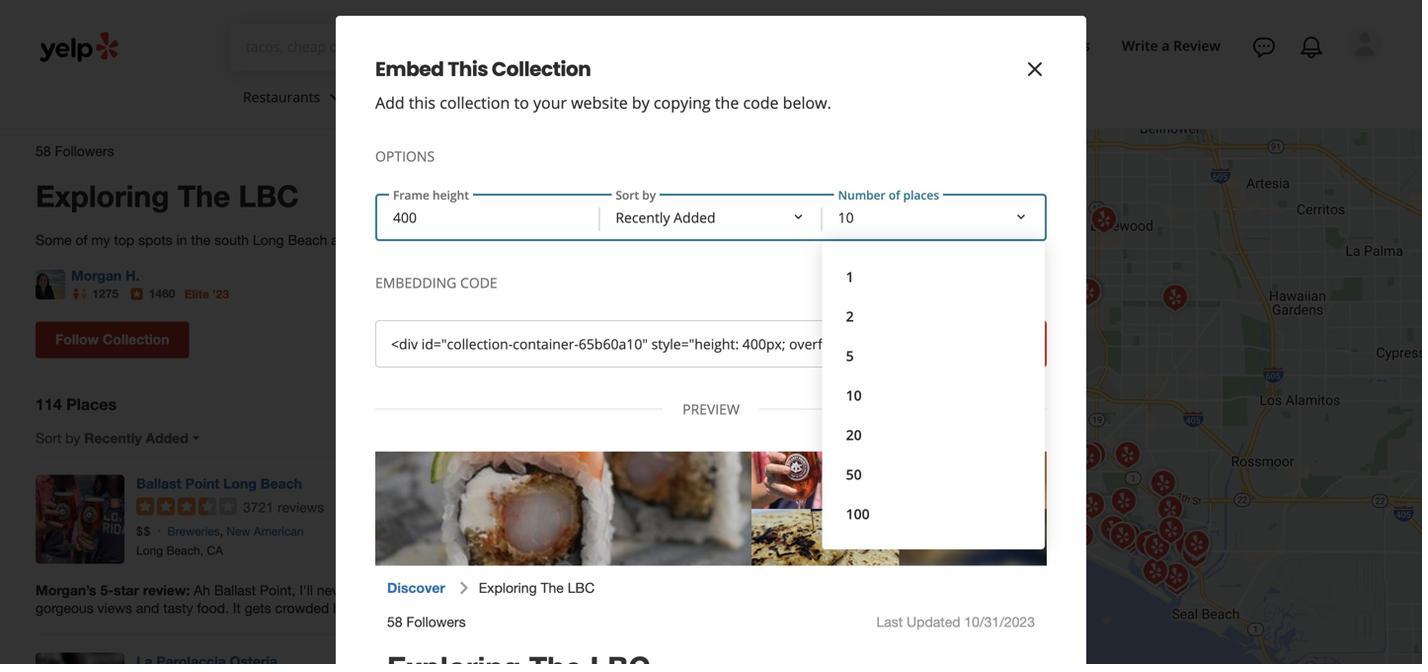 Task type: locate. For each thing, give the bounding box(es) containing it.
$$
[[136, 524, 152, 538]]

code
[[744, 92, 779, 113]]

  text field inside embed this collection dialog
[[375, 320, 885, 368]]

review:
[[143, 582, 190, 598]]

embed
[[375, 55, 444, 83], [566, 322, 610, 339]]

by
[[632, 92, 650, 113], [65, 430, 80, 446]]

5
[[846, 346, 854, 365]]

0 vertical spatial the
[[715, 92, 739, 113]]

50
[[846, 465, 862, 484]]

Number of places field
[[823, 196, 1045, 549]]

by right sort in the left of the page
[[65, 430, 80, 446]]

58 followers
[[36, 143, 114, 159]]

ballast
[[136, 475, 181, 492]]

morgan
[[71, 267, 122, 283]]

,
[[220, 524, 223, 538]]

embed inside embed collection report collection
[[566, 322, 610, 339]]

the
[[715, 92, 739, 113], [191, 232, 211, 248]]

morgan h. link
[[71, 267, 140, 283]]

website
[[571, 92, 628, 113]]

0 vertical spatial beach
[[288, 232, 327, 248]]

collection up the your
[[492, 55, 591, 83]]

1 vertical spatial the
[[191, 232, 211, 248]]

1 vertical spatial beach
[[261, 475, 302, 492]]

the left the code
[[715, 92, 739, 113]]

places
[[66, 395, 117, 414]]

embedding code
[[375, 273, 498, 292]]

10
[[846, 386, 862, 405]]

breweries
[[168, 524, 220, 538]]

1 vertical spatial   text field
[[375, 320, 885, 368]]

100 button
[[839, 494, 1030, 534]]

morgan's
[[36, 582, 96, 598]]

  text field
[[246, 37, 544, 58], [375, 320, 885, 368]]

embed up this
[[375, 55, 444, 83]]

embed inside dialog
[[375, 55, 444, 83]]

1 horizontal spatial by
[[632, 92, 650, 113]]

long right south
[[253, 232, 284, 248]]

collection inside button
[[103, 331, 170, 348]]

below.
[[783, 92, 832, 113]]

your
[[534, 92, 567, 113]]

1 horizontal spatial embed
[[566, 322, 610, 339]]

ca
[[207, 544, 223, 557]]

by right website
[[632, 92, 650, 113]]

embedding
[[375, 273, 457, 292]]

0 horizontal spatial embed
[[375, 55, 444, 83]]

embed up report
[[566, 322, 610, 339]]

1 2 5 10
[[846, 267, 862, 405]]

some
[[36, 232, 72, 248]]

long down $$
[[136, 544, 163, 557]]

long up the 3721
[[223, 475, 257, 492]]

100
[[846, 504, 870, 523]]

1 vertical spatial embed
[[566, 322, 610, 339]]

50 button
[[839, 455, 1030, 494]]

notifications image
[[1300, 36, 1324, 59], [1300, 36, 1324, 59]]

collection
[[492, 55, 591, 83], [614, 322, 676, 339], [103, 331, 170, 348], [614, 340, 676, 356]]

sort
[[36, 430, 61, 446]]

None search field
[[230, 24, 945, 71]]

a
[[1162, 36, 1170, 55]]

morgan h.
[[71, 267, 140, 283]]

embed for embed this collection
[[375, 55, 444, 83]]

embed this collection
[[375, 55, 591, 83]]

in
[[177, 232, 187, 248]]

0 vertical spatial long
[[253, 232, 284, 248]]

ballast point long beach image
[[36, 475, 125, 564]]

tacos, cheap dinner, Max's text field
[[246, 37, 544, 56]]

beach
[[288, 232, 327, 248], [261, 475, 302, 492]]

write a review link
[[1115, 28, 1229, 63]]

0 vertical spatial by
[[632, 92, 650, 113]]

collection
[[440, 92, 510, 113]]

long
[[253, 232, 284, 248], [223, 475, 257, 492], [136, 544, 163, 557]]

star
[[114, 582, 139, 598]]

0 horizontal spatial by
[[65, 430, 80, 446]]

for businesses
[[992, 36, 1091, 55]]

beach up 3721 reviews
[[261, 475, 302, 492]]

the right in on the left top of the page
[[191, 232, 211, 248]]

this
[[409, 92, 436, 113]]

morgan h. image
[[36, 270, 65, 299]]

close image
[[1024, 57, 1047, 81]]

ballast point long beach link
[[136, 475, 302, 492]]

114 places
[[36, 395, 117, 414]]

collection inside dialog
[[492, 55, 591, 83]]

embed for embed collection report collection
[[566, 322, 610, 339]]

beach left area. on the left top of page
[[288, 232, 327, 248]]

recently
[[84, 430, 142, 446]]

morgan's 5-star review:
[[36, 582, 194, 598]]

1460
[[149, 287, 175, 301]]

0 vertical spatial embed
[[375, 55, 444, 83]]

collection down 1460
[[103, 331, 170, 348]]

point
[[185, 475, 220, 492]]

lbc
[[239, 178, 299, 213]]

58
[[36, 143, 51, 159]]

10 button
[[839, 375, 1030, 415]]

top
[[114, 232, 135, 248]]

1 horizontal spatial the
[[715, 92, 739, 113]]

map region
[[642, 0, 1423, 664]]

the
[[178, 178, 230, 213]]



Task type: vqa. For each thing, say whether or not it's contained in the screenshot.
ACTIVITY
no



Task type: describe. For each thing, give the bounding box(es) containing it.
spots
[[138, 232, 173, 248]]

added
[[146, 430, 189, 446]]

Sort by field
[[600, 196, 823, 239]]

this
[[448, 55, 488, 83]]

5-
[[100, 582, 114, 598]]

follow collection button
[[36, 322, 189, 358]]

elite '23
[[185, 287, 229, 301]]

exploring
[[36, 178, 169, 213]]

sort by recently added
[[36, 430, 189, 446]]

elite '23 link
[[185, 287, 229, 301]]

long beach, ca
[[136, 544, 223, 557]]

new
[[227, 524, 251, 538]]

review
[[1174, 36, 1221, 55]]

messages image
[[1253, 36, 1277, 59]]

exploring the lbc
[[36, 178, 299, 213]]

2 vertical spatial long
[[136, 544, 163, 557]]

write a review
[[1122, 36, 1221, 55]]

1 vertical spatial by
[[65, 430, 80, 446]]

3721 reviews
[[243, 499, 324, 515]]

400 number field
[[377, 196, 600, 239]]

1275
[[92, 287, 119, 301]]

south
[[214, 232, 249, 248]]

report collection link
[[568, 340, 676, 356]]

2
[[846, 307, 854, 326]]

0 vertical spatial   text field
[[246, 37, 544, 58]]

by inside embed this collection dialog
[[632, 92, 650, 113]]

followers
[[55, 143, 114, 159]]

add this collection to your website by copying the code below.
[[375, 92, 832, 113]]

1 vertical spatial long
[[223, 475, 257, 492]]

1
[[846, 267, 854, 286]]

area.
[[331, 232, 362, 248]]

ballast point long beach
[[136, 475, 302, 492]]

write
[[1122, 36, 1159, 55]]

'23
[[213, 287, 229, 301]]

0 horizontal spatial the
[[191, 232, 211, 248]]

embed collection link
[[566, 322, 676, 339]]

2 button
[[839, 296, 1030, 336]]

3721
[[243, 499, 274, 515]]

for businesses link
[[984, 28, 1099, 63]]

reviews
[[278, 499, 324, 515]]

add
[[375, 92, 405, 113]]

114
[[36, 395, 62, 414]]

collection down embed collection link
[[614, 340, 676, 356]]

of
[[76, 232, 88, 248]]

morgan's 5-star review: link
[[36, 582, 676, 617]]

h.
[[126, 267, 140, 283]]

to
[[514, 92, 529, 113]]

elite
[[185, 287, 209, 301]]

breweries link
[[168, 524, 220, 538]]

follow
[[55, 331, 99, 348]]

businesses
[[1017, 36, 1091, 55]]

preview
[[683, 400, 740, 418]]

20 button
[[839, 415, 1030, 455]]

close image
[[1024, 57, 1047, 81]]

for
[[992, 36, 1014, 55]]

american
[[254, 524, 304, 538]]

embed collection report collection
[[566, 322, 676, 356]]

beach,
[[166, 544, 204, 557]]

report
[[568, 340, 610, 356]]

code
[[460, 273, 498, 292]]

the inside embed this collection dialog
[[715, 92, 739, 113]]

new american link
[[227, 524, 304, 538]]

messages image
[[1253, 36, 1277, 59]]

20
[[846, 425, 862, 444]]

1 button
[[839, 257, 1030, 296]]

5 button
[[839, 336, 1030, 375]]

copying
[[654, 92, 711, 113]]

collection up report collection link
[[614, 322, 676, 339]]

3.5 star rating image
[[136, 498, 237, 515]]

follow collection
[[55, 331, 170, 348]]

my
[[91, 232, 110, 248]]

embed this collection dialog
[[0, 0, 1423, 664]]

some of my top spots in the south long beach area.
[[36, 232, 362, 248]]

breweries , new american
[[168, 524, 304, 538]]



